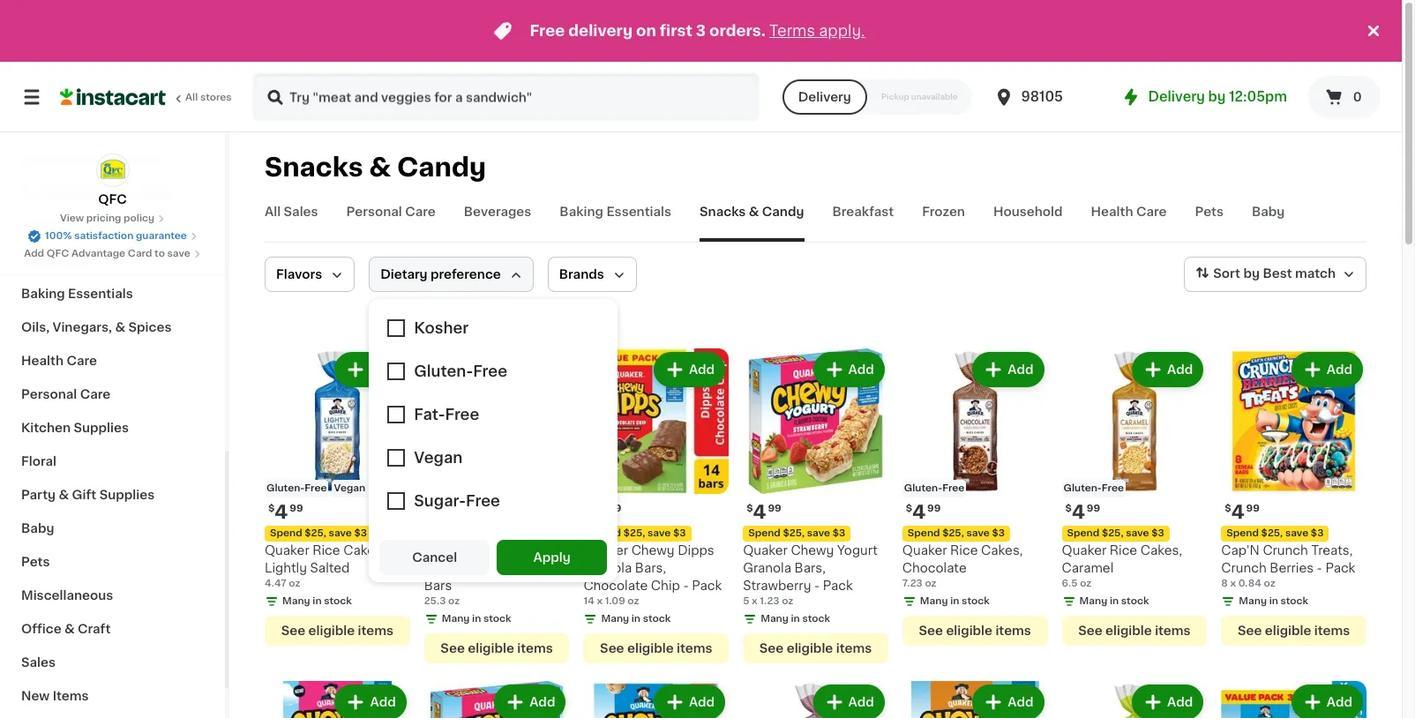 Task type: vqa. For each thing, say whether or not it's contained in the screenshot.
a
no



Task type: describe. For each thing, give the bounding box(es) containing it.
best match
[[1263, 268, 1336, 280]]

0 vertical spatial snacks
[[265, 154, 363, 180]]

or
[[519, 562, 535, 574]]

see eligible items button for quaker chewy yogurt granola bars, strawberry - pack
[[743, 634, 889, 664]]

health care link for right baby link
[[1092, 203, 1167, 242]]

1 horizontal spatial essentials
[[607, 206, 672, 218]]

apply.
[[819, 24, 866, 38]]

stock for quaker rice cakes, chocolate
[[962, 596, 990, 606]]

8
[[1222, 579, 1229, 589]]

$25, for quaker chewy yogurt granola bars, strawberry - pack
[[783, 528, 805, 538]]

3
[[696, 24, 706, 38]]

party & gift supplies link
[[11, 478, 215, 512]]

dietary
[[381, 268, 428, 281]]

by for delivery
[[1209, 90, 1227, 103]]

0 vertical spatial pets
[[1196, 206, 1224, 218]]

0 horizontal spatial household
[[21, 254, 91, 267]]

fruit
[[538, 562, 566, 574]]

stock for quaker chewy yogurt granola bars, strawberry - pack
[[803, 614, 831, 624]]

rice for chocolate
[[951, 544, 978, 557]]

save for quaker rice cakes, chocolate
[[967, 528, 990, 538]]

gluten-free for quaker rice cakes, caramel
[[1064, 483, 1125, 493]]

1.09
[[605, 596, 626, 606]]

4 99 from the left
[[608, 504, 622, 513]]

beverages link
[[464, 203, 532, 242]]

lightly
[[265, 562, 307, 574]]

soups
[[133, 187, 173, 199]]

quaker rice cakes, chocolate 7.23 oz
[[903, 544, 1023, 589]]

oz inside quaker chocolate chip granola cereal or fruit bars 25.3 oz
[[449, 596, 460, 606]]

oz inside quaker chewy yogurt granola bars, strawberry - pack 5 x 1.23 oz
[[782, 596, 794, 606]]

snacks & candy link
[[700, 203, 805, 242]]

in for quaker rice cakes, lightly salted
[[313, 596, 322, 606]]

sales link
[[11, 646, 215, 680]]

spend $25, save $3 for quaker chewy dipps granola bars, chocolate chip - pack
[[589, 528, 686, 538]]

1 vertical spatial breakfast
[[21, 221, 83, 233]]

spend $25, save $3 for quaker rice cakes, caramel
[[1068, 528, 1165, 538]]

free up quaker rice cakes, chocolate 7.23 oz
[[943, 483, 965, 493]]

delivery by 12:05pm link
[[1121, 87, 1288, 108]]

craft
[[78, 623, 111, 636]]

condiments
[[21, 154, 100, 166]]

& inside 'link'
[[59, 489, 69, 501]]

canned
[[21, 187, 71, 199]]

99 for quaker chocolate chip granola cereal or fruit bars
[[449, 504, 463, 513]]

oils,
[[21, 321, 50, 334]]

condiments & sauces
[[21, 154, 163, 166]]

eligible for quaker chocolate chip granola cereal or fruit bars
[[468, 642, 515, 655]]

all stores link
[[60, 72, 233, 122]]

1 vertical spatial baby
[[21, 523, 54, 535]]

$3 for quaker chocolate chip granola cereal or fruit bars
[[514, 528, 527, 538]]

0 horizontal spatial pets link
[[11, 546, 215, 579]]

many for quaker chewy yogurt granola bars, strawberry - pack
[[761, 614, 789, 624]]

treats,
[[1312, 544, 1354, 557]]

first
[[660, 24, 693, 38]]

office & craft
[[21, 623, 111, 636]]

eligible for quaker rice cakes, caramel
[[1106, 625, 1153, 637]]

bars, for chocolate
[[635, 562, 667, 574]]

quaker for quaker rice cakes, lightly salted
[[265, 544, 310, 557]]

spend for quaker chocolate chip granola cereal or fruit bars
[[430, 528, 462, 538]]

terms apply. link
[[770, 24, 866, 38]]

cakes, for quaker rice cakes, lightly salted
[[344, 544, 385, 557]]

$3 for quaker chewy dipps granola bars, chocolate chip - pack
[[673, 528, 686, 538]]

$25, for quaker chocolate chip granola cereal or fruit bars
[[464, 528, 486, 538]]

canned goods & soups
[[21, 187, 173, 199]]

4.47
[[265, 579, 287, 589]]

eligible for quaker rice cakes, lightly salted
[[309, 625, 355, 637]]

0 horizontal spatial essentials
[[68, 288, 133, 300]]

in for cap'n crunch treats, crunch berries - pack
[[1270, 596, 1279, 606]]

cancel
[[412, 552, 457, 564]]

orders.
[[710, 24, 766, 38]]

0 vertical spatial health
[[1092, 206, 1134, 218]]

chocolate inside quaker chocolate chip granola cereal or fruit bars 25.3 oz
[[472, 544, 537, 557]]

14
[[584, 596, 595, 606]]

sort by
[[1214, 268, 1260, 280]]

98105 button
[[994, 72, 1099, 122]]

99 for quaker chewy yogurt granola bars, strawberry - pack
[[768, 504, 782, 513]]

policy
[[124, 214, 155, 223]]

see eligible items button for quaker rice cakes, chocolate
[[903, 616, 1048, 646]]

cap'n
[[1222, 544, 1260, 557]]

0 horizontal spatial sales
[[21, 657, 56, 669]]

oz inside cap'n crunch treats, crunch berries - pack 8 x 0.84 oz
[[1264, 579, 1276, 589]]

all for all stores
[[185, 93, 198, 102]]

cap'n crunch treats, crunch berries - pack 8 x 0.84 oz
[[1222, 544, 1356, 589]]

1 vertical spatial snacks & candy
[[700, 206, 805, 218]]

0 vertical spatial qfc
[[98, 193, 127, 206]]

many for quaker rice cakes, caramel
[[1080, 596, 1108, 606]]

all stores
[[185, 93, 232, 102]]

qfc link
[[96, 154, 129, 208]]

1 vertical spatial baby link
[[11, 512, 215, 546]]

quaker chewy yogurt granola bars, strawberry - pack 5 x 1.23 oz
[[743, 544, 878, 606]]

0.84
[[1239, 579, 1262, 589]]

granola for 9
[[424, 562, 473, 574]]

card
[[128, 249, 152, 259]]

health care link for kitchen supplies link
[[11, 344, 215, 378]]

frozen
[[923, 206, 966, 218]]

dipps
[[678, 544, 715, 557]]

view pricing policy link
[[60, 212, 165, 226]]

view
[[60, 214, 84, 223]]

guarantee
[[136, 231, 187, 241]]

pack inside cap'n crunch treats, crunch berries - pack 8 x 0.84 oz
[[1326, 562, 1356, 574]]

stores
[[200, 93, 232, 102]]

100%
[[45, 231, 72, 241]]

limited time offer region
[[0, 0, 1364, 62]]

1 horizontal spatial candy
[[763, 206, 805, 218]]

qfc logo image
[[96, 154, 129, 187]]

$ 4 99 for quaker rice cakes, caramel
[[1066, 503, 1101, 521]]

all for all sales
[[265, 206, 281, 218]]

kitchen
[[21, 422, 71, 434]]

quaker for quaker chewy yogurt granola bars, strawberry - pack
[[743, 544, 788, 557]]

$ 4 99 for quaker rice cakes, chocolate
[[906, 503, 941, 521]]

yogurt
[[838, 544, 878, 557]]

see eligible items for quaker chocolate chip granola cereal or fruit bars
[[441, 642, 553, 655]]

1 horizontal spatial baking
[[560, 206, 604, 218]]

1 horizontal spatial household
[[994, 206, 1063, 218]]

see eligible items for quaker rice cakes, lightly salted
[[281, 625, 394, 637]]

see eligible items button for quaker chocolate chip granola cereal or fruit bars
[[424, 634, 570, 664]]

$3 for cap'n crunch treats, crunch berries - pack
[[1312, 528, 1324, 538]]

kitchen supplies link
[[11, 411, 215, 445]]

oils, vinegars, & spices link
[[11, 311, 215, 344]]

gluten-free vegan
[[267, 483, 366, 493]]

see for quaker rice cakes, chocolate
[[919, 625, 944, 637]]

see eligible items for quaker chewy dipps granola bars, chocolate chip - pack
[[600, 642, 713, 655]]

product group containing 9
[[424, 349, 570, 664]]

quaker for quaker chewy dipps granola bars, chocolate chip - pack
[[584, 544, 629, 557]]

gluten-free for quaker rice cakes, chocolate
[[905, 483, 965, 493]]

99 for quaker rice cakes, caramel
[[1087, 504, 1101, 513]]

pack inside quaker chewy yogurt granola bars, strawberry - pack 5 x 1.23 oz
[[823, 580, 853, 592]]

1 vertical spatial baking essentials link
[[11, 277, 215, 311]]

spend for quaker rice cakes, caramel
[[1068, 528, 1100, 538]]

by for sort
[[1244, 268, 1260, 280]]

- inside cap'n crunch treats, crunch berries - pack 8 x 0.84 oz
[[1318, 562, 1323, 574]]

brands
[[559, 268, 604, 281]]

$ for cap'n crunch treats, crunch berries - pack
[[1225, 504, 1232, 513]]

$25, for quaker rice cakes, lightly salted
[[305, 528, 327, 538]]

0 vertical spatial snacks & candy
[[265, 154, 486, 180]]

salted
[[310, 562, 350, 574]]

spend $25, save $3 for quaker chewy yogurt granola bars, strawberry - pack
[[749, 528, 846, 538]]

quaker for quaker chocolate chip granola cereal or fruit bars
[[424, 544, 469, 557]]

floral
[[21, 455, 56, 468]]

preference
[[431, 268, 501, 281]]

7.23
[[903, 579, 923, 589]]

save for quaker rice cakes, lightly salted
[[329, 528, 352, 538]]

cakes, for quaker rice cakes, caramel
[[1141, 544, 1183, 557]]

Best match Sort by field
[[1185, 257, 1367, 292]]

1 horizontal spatial personal
[[347, 206, 402, 218]]

quaker chocolate chip granola cereal or fruit bars 25.3 oz
[[424, 544, 569, 606]]

cereal
[[476, 562, 516, 574]]

98105
[[1022, 90, 1064, 103]]

canned goods & soups link
[[11, 177, 215, 210]]

see for quaker chocolate chip granola cereal or fruit bars
[[441, 642, 465, 655]]

beverages
[[464, 206, 532, 218]]

100% satisfaction guarantee
[[45, 231, 187, 241]]

delivery button
[[783, 79, 868, 115]]

brands button
[[548, 257, 637, 292]]

berries
[[1270, 562, 1314, 574]]

0 vertical spatial baking essentials link
[[560, 203, 672, 242]]

0 horizontal spatial baking
[[21, 288, 65, 300]]

new
[[21, 690, 50, 703]]

0 vertical spatial personal care
[[347, 206, 436, 218]]

5
[[743, 596, 750, 606]]

oz inside "quaker rice cakes, lightly salted 4.47 oz"
[[289, 579, 300, 589]]

see eligible items for quaker chewy yogurt granola bars, strawberry - pack
[[760, 642, 872, 655]]

x inside quaker chewy yogurt granola bars, strawberry - pack 5 x 1.23 oz
[[752, 596, 758, 606]]

spend for quaker chewy yogurt granola bars, strawberry - pack
[[749, 528, 781, 538]]

1 horizontal spatial breakfast link
[[833, 203, 894, 242]]

in for quaker rice cakes, chocolate
[[951, 596, 960, 606]]

dietary preference button
[[369, 257, 534, 292]]

sauces
[[116, 154, 163, 166]]

1 gluten- from the left
[[267, 483, 305, 493]]

1 horizontal spatial health care
[[1092, 206, 1167, 218]]

see eligible items button for quaker chewy dipps granola bars, chocolate chip - pack
[[584, 634, 729, 664]]

$ 4 99 for cap'n crunch treats, crunch berries - pack
[[1225, 503, 1260, 521]]

vegan
[[334, 483, 366, 493]]

office
[[21, 623, 61, 636]]

0 horizontal spatial candy
[[397, 154, 486, 180]]

1 vertical spatial household link
[[11, 244, 215, 277]]

many in stock for quaker chewy yogurt granola bars, strawberry - pack
[[761, 614, 831, 624]]

delivery for delivery by 12:05pm
[[1149, 90, 1206, 103]]

caramel
[[1062, 562, 1114, 574]]

items for cap'n crunch treats, crunch berries - pack
[[1315, 625, 1351, 637]]



Task type: locate. For each thing, give the bounding box(es) containing it.
$3 for quaker rice cakes, chocolate
[[993, 528, 1005, 538]]

0 horizontal spatial all
[[185, 93, 198, 102]]

2 spend from the left
[[749, 528, 781, 538]]

4 $3 from the left
[[673, 528, 686, 538]]

many in stock
[[282, 596, 352, 606], [921, 596, 990, 606], [1080, 596, 1150, 606], [1240, 596, 1309, 606], [761, 614, 831, 624], [442, 614, 512, 624], [602, 614, 671, 624]]

delivery left 12:05pm
[[1149, 90, 1206, 103]]

delivery down terms apply. link
[[799, 91, 852, 103]]

new items
[[21, 690, 89, 703]]

1 horizontal spatial delivery
[[1149, 90, 1206, 103]]

many in stock for quaker rice cakes, lightly salted
[[282, 596, 352, 606]]

chocolate up cereal
[[472, 544, 537, 557]]

granola inside quaker chewy dipps granola bars, chocolate chip - pack 14 x 1.09 oz
[[584, 562, 632, 574]]

7 $3 from the left
[[1312, 528, 1324, 538]]

bars, inside quaker chewy yogurt granola bars, strawberry - pack 5 x 1.23 oz
[[795, 562, 826, 574]]

2 quaker from the left
[[743, 544, 788, 557]]

$25, for quaker chewy dipps granola bars, chocolate chip - pack
[[624, 528, 646, 538]]

terms
[[770, 24, 816, 38]]

1 vertical spatial personal care link
[[11, 378, 215, 411]]

granola up 1.09 on the bottom of the page
[[584, 562, 632, 574]]

1 vertical spatial personal care
[[21, 388, 110, 401]]

1 horizontal spatial chocolate
[[584, 580, 648, 592]]

many for quaker chewy dipps granola bars, chocolate chip - pack
[[602, 614, 629, 624]]

chewy inside quaker chewy yogurt granola bars, strawberry - pack 5 x 1.23 oz
[[791, 544, 834, 557]]

household right frozen
[[994, 206, 1063, 218]]

3 4 from the left
[[913, 503, 926, 521]]

1 horizontal spatial household link
[[994, 203, 1063, 242]]

see eligible items down quaker chocolate chip granola cereal or fruit bars 25.3 oz
[[441, 642, 553, 655]]

0 vertical spatial breakfast
[[833, 206, 894, 218]]

eligible for quaker chewy dipps granola bars, chocolate chip - pack
[[628, 642, 674, 655]]

baking essentials link
[[560, 203, 672, 242], [11, 277, 215, 311]]

2 vertical spatial chocolate
[[584, 580, 648, 592]]

save up cereal
[[488, 528, 512, 538]]

free delivery on first 3 orders. terms apply.
[[530, 24, 866, 38]]

pets up sort
[[1196, 206, 1224, 218]]

1 horizontal spatial breakfast
[[833, 206, 894, 218]]

6 spend from the left
[[1068, 528, 1100, 538]]

1 horizontal spatial gluten-free
[[1064, 483, 1125, 493]]

stock for quaker chewy dipps granola bars, chocolate chip - pack
[[643, 614, 671, 624]]

4 for cap'n crunch treats, crunch berries - pack
[[1232, 503, 1245, 521]]

spend for quaker rice cakes, lightly salted
[[270, 528, 302, 538]]

bars
[[424, 580, 452, 592]]

apply
[[534, 552, 571, 564]]

1 horizontal spatial baby link
[[1253, 203, 1286, 242]]

gluten-free
[[905, 483, 965, 493], [1064, 483, 1125, 493]]

see eligible items
[[281, 625, 394, 637], [919, 625, 1032, 637], [1079, 625, 1191, 637], [1238, 625, 1351, 637], [760, 642, 872, 655], [441, 642, 553, 655], [600, 642, 713, 655]]

stock
[[324, 596, 352, 606], [962, 596, 990, 606], [1122, 596, 1150, 606], [1281, 596, 1309, 606], [803, 614, 831, 624], [484, 614, 512, 624], [643, 614, 671, 624]]

new items link
[[11, 680, 215, 713]]

save for quaker chocolate chip granola cereal or fruit bars
[[488, 528, 512, 538]]

1 vertical spatial health care link
[[11, 344, 215, 378]]

x inside quaker chewy dipps granola bars, chocolate chip - pack 14 x 1.09 oz
[[597, 596, 603, 606]]

99 for quaker rice cakes, chocolate
[[928, 504, 941, 513]]

$25, up 'quaker rice cakes, caramel 6.5 oz'
[[1102, 528, 1124, 538]]

see down caramel
[[1079, 625, 1103, 637]]

household link down 100% satisfaction guarantee
[[11, 244, 215, 277]]

sales up flavors
[[284, 206, 318, 218]]

0 vertical spatial pets link
[[1196, 203, 1224, 242]]

delivery inside button
[[799, 91, 852, 103]]

delivery by 12:05pm
[[1149, 90, 1288, 103]]

miscellaneous
[[21, 590, 113, 602]]

save up 'quaker rice cakes, caramel 6.5 oz'
[[1126, 528, 1150, 538]]

rice for caramel
[[1110, 544, 1138, 557]]

see eligible items down 'quaker rice cakes, caramel 6.5 oz'
[[1079, 625, 1191, 637]]

all up flavors
[[265, 206, 281, 218]]

$ for quaker rice cakes, chocolate
[[906, 504, 913, 513]]

kitchen supplies
[[21, 422, 129, 434]]

baking essentials up brands dropdown button
[[560, 206, 672, 218]]

1 horizontal spatial baby
[[1253, 206, 1286, 218]]

1 4 from the left
[[275, 503, 288, 521]]

spend inside product group
[[430, 528, 462, 538]]

quaker up 'strawberry'
[[743, 544, 788, 557]]

cancel button
[[380, 540, 490, 576]]

0 vertical spatial supplies
[[74, 422, 129, 434]]

many
[[282, 596, 310, 606], [921, 596, 949, 606], [1080, 596, 1108, 606], [1240, 596, 1268, 606], [761, 614, 789, 624], [442, 614, 470, 624], [602, 614, 629, 624]]

oz inside 'quaker rice cakes, caramel 6.5 oz'
[[1081, 579, 1092, 589]]

rice inside quaker rice cakes, chocolate 7.23 oz
[[951, 544, 978, 557]]

see down 1.23
[[760, 642, 784, 655]]

eligible for quaker rice cakes, chocolate
[[947, 625, 993, 637]]

see down 1.09 on the bottom of the page
[[600, 642, 625, 655]]

$3 up dipps
[[673, 528, 686, 538]]

0 horizontal spatial by
[[1209, 90, 1227, 103]]

items down quaker rice cakes, chocolate 7.23 oz
[[996, 625, 1032, 637]]

product group
[[265, 349, 410, 646], [424, 349, 570, 664], [584, 349, 729, 664], [743, 349, 889, 664], [903, 349, 1048, 646], [1062, 349, 1208, 646], [1222, 349, 1367, 646], [265, 681, 410, 719], [424, 681, 570, 719], [584, 681, 729, 719], [743, 681, 889, 719], [903, 681, 1048, 719], [1062, 681, 1208, 719], [1222, 681, 1367, 719]]

pasta
[[106, 120, 142, 132]]

99 for cap'n crunch treats, crunch berries - pack
[[1247, 504, 1260, 513]]

in inside product group
[[472, 614, 481, 624]]

quaker inside quaker rice cakes, chocolate 7.23 oz
[[903, 544, 948, 557]]

1 horizontal spatial health care link
[[1092, 203, 1167, 242]]

$25, for cap'n crunch treats, crunch berries - pack
[[1262, 528, 1284, 538]]

spend $25, save $3 for quaker chocolate chip granola cereal or fruit bars
[[430, 528, 527, 538]]

items
[[53, 690, 89, 703]]

see for cap'n crunch treats, crunch berries - pack
[[1238, 625, 1263, 637]]

gluten-free up quaker rice cakes, chocolate 7.23 oz
[[905, 483, 965, 493]]

pack inside quaker chewy dipps granola bars, chocolate chip - pack 14 x 1.09 oz
[[692, 580, 722, 592]]

1 horizontal spatial baking essentials
[[560, 206, 672, 218]]

quaker inside "quaker rice cakes, lightly salted 4.47 oz"
[[265, 544, 310, 557]]

stock for quaker chocolate chip granola cereal or fruit bars
[[484, 614, 512, 624]]

many in stock for quaker chocolate chip granola cereal or fruit bars
[[442, 614, 512, 624]]

spend $25, save $3 for quaker rice cakes, chocolate
[[908, 528, 1005, 538]]

1 horizontal spatial -
[[815, 580, 820, 592]]

add qfc advantage card to save
[[24, 249, 191, 259]]

sales down office in the left bottom of the page
[[21, 657, 56, 669]]

7 99 from the left
[[1247, 504, 1260, 513]]

save right the to
[[167, 249, 191, 259]]

$
[[268, 504, 275, 513], [747, 504, 753, 513], [428, 504, 434, 513], [906, 504, 913, 513], [1066, 504, 1072, 513], [1225, 504, 1232, 513]]

baking essentials
[[560, 206, 672, 218], [21, 288, 133, 300]]

cakes, inside "quaker rice cakes, lightly salted 4.47 oz"
[[344, 544, 385, 557]]

$ 4 99 up quaker rice cakes, chocolate 7.23 oz
[[906, 503, 941, 521]]

3 $ 4 99 from the left
[[906, 503, 941, 521]]

to
[[155, 249, 165, 259]]

- inside quaker chewy yogurt granola bars, strawberry - pack 5 x 1.23 oz
[[815, 580, 820, 592]]

see for quaker chewy yogurt granola bars, strawberry - pack
[[760, 642, 784, 655]]

5 $ from the left
[[1066, 504, 1072, 513]]

chip inside quaker chewy dipps granola bars, chocolate chip - pack 14 x 1.09 oz
[[651, 580, 680, 592]]

goods for dry
[[47, 120, 90, 132]]

99 inside $ 9 99
[[449, 504, 463, 513]]

0 vertical spatial baby
[[1253, 206, 1286, 218]]

oz right 1.09 on the bottom of the page
[[628, 596, 640, 606]]

- right 'strawberry'
[[815, 580, 820, 592]]

vinegars,
[[53, 321, 112, 334]]

2 $ from the left
[[747, 504, 753, 513]]

25.3
[[424, 596, 446, 606]]

6.5
[[1062, 579, 1078, 589]]

$ for quaker rice cakes, lightly salted
[[268, 504, 275, 513]]

chocolate
[[472, 544, 537, 557], [903, 562, 967, 574], [584, 580, 648, 592]]

flavors
[[276, 268, 322, 281]]

many in stock for quaker rice cakes, chocolate
[[921, 596, 990, 606]]

1 vertical spatial qfc
[[47, 249, 69, 259]]

items for quaker chocolate chip granola cereal or fruit bars
[[518, 642, 553, 655]]

6 $ from the left
[[1225, 504, 1232, 513]]

save for cap'n crunch treats, crunch berries - pack
[[1286, 528, 1309, 538]]

3 cakes, from the left
[[1141, 544, 1183, 557]]

quaker up caramel
[[1062, 544, 1107, 557]]

personal
[[347, 206, 402, 218], [21, 388, 77, 401]]

stock for quaker rice cakes, caramel
[[1122, 596, 1150, 606]]

pack down the yogurt
[[823, 580, 853, 592]]

1 horizontal spatial pets link
[[1196, 203, 1224, 242]]

all sales
[[265, 206, 318, 218]]

supplies up floral link
[[74, 422, 129, 434]]

0 horizontal spatial pets
[[21, 556, 50, 568]]

0 vertical spatial chip
[[540, 544, 569, 557]]

1 vertical spatial pets
[[21, 556, 50, 568]]

2 granola from the left
[[424, 562, 473, 574]]

save
[[167, 249, 191, 259], [329, 528, 352, 538], [807, 528, 831, 538], [488, 528, 512, 538], [648, 528, 671, 538], [967, 528, 990, 538], [1126, 528, 1150, 538], [1286, 528, 1309, 538]]

baking up brands
[[560, 206, 604, 218]]

1 vertical spatial health care
[[21, 355, 97, 367]]

see for quaker chewy dipps granola bars, chocolate chip - pack
[[600, 642, 625, 655]]

all left stores
[[185, 93, 198, 102]]

many in stock down 1.23
[[761, 614, 831, 624]]

0 horizontal spatial -
[[684, 580, 689, 592]]

5 $3 from the left
[[993, 528, 1005, 538]]

6 99 from the left
[[1087, 504, 1101, 513]]

candy
[[397, 154, 486, 180], [763, 206, 805, 218]]

1 horizontal spatial chip
[[651, 580, 680, 592]]

1 vertical spatial baking essentials
[[21, 288, 133, 300]]

&
[[93, 120, 103, 132], [103, 154, 113, 166], [369, 154, 391, 180], [120, 187, 130, 199], [749, 206, 760, 218], [115, 321, 125, 334], [59, 489, 69, 501], [64, 623, 75, 636]]

-
[[1318, 562, 1323, 574], [815, 580, 820, 592], [684, 580, 689, 592]]

4 for quaker chewy yogurt granola bars, strawberry - pack
[[753, 503, 767, 521]]

Search field
[[254, 74, 758, 120]]

99 up quaker chewy yogurt granola bars, strawberry - pack 5 x 1.23 oz
[[768, 504, 782, 513]]

cakes, inside quaker rice cakes, chocolate 7.23 oz
[[982, 544, 1023, 557]]

baking essentials link up oils, vinegars, & spices
[[11, 277, 215, 311]]

items down 'quaker rice cakes, caramel 6.5 oz'
[[1156, 625, 1191, 637]]

see eligible items down salted
[[281, 625, 394, 637]]

$ up 7.23
[[906, 504, 913, 513]]

$ for quaker rice cakes, caramel
[[1066, 504, 1072, 513]]

5 4 from the left
[[1232, 503, 1245, 521]]

many for quaker rice cakes, chocolate
[[921, 596, 949, 606]]

0 vertical spatial sales
[[284, 206, 318, 218]]

spend $25, save $3 for quaker rice cakes, lightly salted
[[270, 528, 367, 538]]

many in stock down 'quaker rice cakes, caramel 6.5 oz'
[[1080, 596, 1150, 606]]

by inside field
[[1244, 268, 1260, 280]]

4 $ 4 99 from the left
[[1066, 503, 1101, 521]]

dietary preference
[[381, 268, 501, 281]]

personal care link up 'dietary'
[[347, 203, 436, 242]]

$3 down the "vegan"
[[354, 528, 367, 538]]

oz right 0.84
[[1264, 579, 1276, 589]]

free up 'quaker rice cakes, caramel 6.5 oz'
[[1102, 483, 1125, 493]]

1 vertical spatial chocolate
[[903, 562, 967, 574]]

baby
[[1253, 206, 1286, 218], [21, 523, 54, 535]]

see eligible items button for quaker rice cakes, caramel
[[1062, 616, 1208, 646]]

99 for quaker rice cakes, lightly salted
[[290, 504, 303, 513]]

4 spend from the left
[[589, 528, 622, 538]]

many for quaker rice cakes, lightly salted
[[282, 596, 310, 606]]

3 99 from the left
[[449, 504, 463, 513]]

many in stock for quaker chewy dipps granola bars, chocolate chip - pack
[[602, 614, 671, 624]]

3 granola from the left
[[584, 562, 632, 574]]

see eligible items button for cap'n crunch treats, crunch berries - pack
[[1222, 616, 1367, 646]]

chocolate inside quaker chewy dipps granola bars, chocolate chip - pack 14 x 1.09 oz
[[584, 580, 648, 592]]

chip down dipps
[[651, 580, 680, 592]]

delivery for delivery
[[799, 91, 852, 103]]

quaker for quaker rice cakes, caramel
[[1062, 544, 1107, 557]]

2 rice from the left
[[951, 544, 978, 557]]

strawberry
[[743, 580, 812, 592]]

2 horizontal spatial -
[[1318, 562, 1323, 574]]

2 horizontal spatial pack
[[1326, 562, 1356, 574]]

oz
[[289, 579, 300, 589], [925, 579, 937, 589], [1081, 579, 1092, 589], [1264, 579, 1276, 589], [782, 596, 794, 606], [449, 596, 460, 606], [628, 596, 640, 606]]

5 spend $25, save $3 from the left
[[908, 528, 1005, 538]]

0 horizontal spatial gluten-free
[[905, 483, 965, 493]]

spend for quaker rice cakes, chocolate
[[908, 528, 941, 538]]

0 horizontal spatial health care
[[21, 355, 97, 367]]

see
[[281, 625, 306, 637], [919, 625, 944, 637], [1079, 625, 1103, 637], [1238, 625, 1263, 637], [760, 642, 784, 655], [441, 642, 465, 655], [600, 642, 625, 655]]

eligible down berries
[[1266, 625, 1312, 637]]

quaker up 1.09 on the bottom of the page
[[584, 544, 629, 557]]

1 horizontal spatial x
[[752, 596, 758, 606]]

save inside add qfc advantage card to save link
[[167, 249, 191, 259]]

all
[[185, 93, 198, 102], [265, 206, 281, 218]]

spend up apply button
[[589, 528, 622, 538]]

$ for quaker chocolate chip granola cereal or fruit bars
[[428, 504, 434, 513]]

personal care
[[347, 206, 436, 218], [21, 388, 110, 401]]

all inside all sales link
[[265, 206, 281, 218]]

99 right 9
[[449, 504, 463, 513]]

1 vertical spatial supplies
[[99, 489, 155, 501]]

quaker inside quaker chewy yogurt granola bars, strawberry - pack 5 x 1.23 oz
[[743, 544, 788, 557]]

pets link up miscellaneous
[[11, 546, 215, 579]]

$ 4 99 for quaker rice cakes, lightly salted
[[268, 503, 303, 521]]

3 gluten- from the left
[[1064, 483, 1102, 493]]

see eligible items for quaker rice cakes, chocolate
[[919, 625, 1032, 637]]

stock down berries
[[1281, 596, 1309, 606]]

items for quaker rice cakes, lightly salted
[[358, 625, 394, 637]]

goods up the pricing
[[74, 187, 117, 199]]

2 gluten-free from the left
[[1064, 483, 1125, 493]]

chewy
[[791, 544, 834, 557], [632, 544, 675, 557]]

snacks inside snacks & candy link
[[700, 206, 746, 218]]

4
[[275, 503, 288, 521], [753, 503, 767, 521], [913, 503, 926, 521], [1072, 503, 1086, 521], [1232, 503, 1245, 521]]

instacart logo image
[[60, 87, 166, 108]]

None search field
[[252, 72, 760, 122]]

spend up 'lightly'
[[270, 528, 302, 538]]

1 99 from the left
[[290, 504, 303, 513]]

2 $25, from the left
[[783, 528, 805, 538]]

1 horizontal spatial granola
[[584, 562, 632, 574]]

0 vertical spatial household link
[[994, 203, 1063, 242]]

1 horizontal spatial snacks
[[700, 206, 746, 218]]

4 for quaker rice cakes, lightly salted
[[275, 503, 288, 521]]

quaker rice cakes, caramel 6.5 oz
[[1062, 544, 1183, 589]]

gluten- for quaker rice cakes, caramel
[[1064, 483, 1102, 493]]

3 spend from the left
[[430, 528, 462, 538]]

by left 12:05pm
[[1209, 90, 1227, 103]]

2 99 from the left
[[768, 504, 782, 513]]

1 chewy from the left
[[791, 544, 834, 557]]

1 $3 from the left
[[354, 528, 367, 538]]

1 vertical spatial by
[[1244, 268, 1260, 280]]

oz down caramel
[[1081, 579, 1092, 589]]

see eligible items button down 1.09 on the bottom of the page
[[584, 634, 729, 664]]

0 horizontal spatial household link
[[11, 244, 215, 277]]

chip inside quaker chocolate chip granola cereal or fruit bars 25.3 oz
[[540, 544, 569, 557]]

1 vertical spatial household
[[21, 254, 91, 267]]

delivery
[[1149, 90, 1206, 103], [799, 91, 852, 103]]

1 horizontal spatial gluten-
[[905, 483, 943, 493]]

in down berries
[[1270, 596, 1279, 606]]

2 gluten- from the left
[[905, 483, 943, 493]]

condiments & sauces link
[[11, 143, 215, 177]]

0 horizontal spatial baking essentials link
[[11, 277, 215, 311]]

oz inside quaker rice cakes, chocolate 7.23 oz
[[925, 579, 937, 589]]

rice inside "quaker rice cakes, lightly salted 4.47 oz"
[[313, 544, 340, 557]]

quaker
[[265, 544, 310, 557], [743, 544, 788, 557], [424, 544, 469, 557], [584, 544, 629, 557], [903, 544, 948, 557], [1062, 544, 1107, 557]]

1 vertical spatial crunch
[[1222, 562, 1267, 574]]

1 $25, from the left
[[305, 528, 327, 538]]

7 spend $25, save $3 from the left
[[1227, 528, 1324, 538]]

0 horizontal spatial breakfast
[[21, 221, 83, 233]]

personal up kitchen
[[21, 388, 77, 401]]

0 horizontal spatial health
[[21, 355, 64, 367]]

chocolate inside quaker rice cakes, chocolate 7.23 oz
[[903, 562, 967, 574]]

6 quaker from the left
[[1062, 544, 1107, 557]]

1 rice from the left
[[313, 544, 340, 557]]

see eligible items inside product group
[[441, 642, 553, 655]]

quaker inside 'quaker rice cakes, caramel 6.5 oz'
[[1062, 544, 1107, 557]]

0 horizontal spatial delivery
[[799, 91, 852, 103]]

3 $3 from the left
[[514, 528, 527, 538]]

4 up 'cap'n'
[[1232, 503, 1245, 521]]

many for cap'n crunch treats, crunch berries - pack
[[1240, 596, 1268, 606]]

0 horizontal spatial chocolate
[[472, 544, 537, 557]]

3 rice from the left
[[1110, 544, 1138, 557]]

1 $ from the left
[[268, 504, 275, 513]]

4 for quaker rice cakes, caramel
[[1072, 503, 1086, 521]]

2 $ 4 99 from the left
[[747, 503, 782, 521]]

0 vertical spatial by
[[1209, 90, 1227, 103]]

personal care up 'dietary'
[[347, 206, 436, 218]]

5 spend from the left
[[908, 528, 941, 538]]

pricing
[[86, 214, 121, 223]]

see eligible items button down quaker chocolate chip granola cereal or fruit bars 25.3 oz
[[424, 634, 570, 664]]

save up quaker chewy yogurt granola bars, strawberry - pack 5 x 1.23 oz
[[807, 528, 831, 538]]

baby up best
[[1253, 206, 1286, 218]]

quaker inside quaker chewy dipps granola bars, chocolate chip - pack 14 x 1.09 oz
[[584, 544, 629, 557]]

pets up miscellaneous
[[21, 556, 50, 568]]

delivery
[[569, 24, 633, 38]]

1 vertical spatial baking
[[21, 288, 65, 300]]

view pricing policy
[[60, 214, 155, 223]]

0 vertical spatial crunch
[[1264, 544, 1309, 557]]

- inside quaker chewy dipps granola bars, chocolate chip - pack 14 x 1.09 oz
[[684, 580, 689, 592]]

oz inside quaker chewy dipps granola bars, chocolate chip - pack 14 x 1.09 oz
[[628, 596, 640, 606]]

$3 for quaker rice cakes, caramel
[[1152, 528, 1165, 538]]

gluten-
[[267, 483, 305, 493], [905, 483, 943, 493], [1064, 483, 1102, 493]]

items down the or
[[518, 642, 553, 655]]

0 button
[[1309, 76, 1381, 118]]

see eligible items for cap'n crunch treats, crunch berries - pack
[[1238, 625, 1351, 637]]

$3 for quaker chewy yogurt granola bars, strawberry - pack
[[833, 528, 846, 538]]

0 horizontal spatial baking essentials
[[21, 288, 133, 300]]

supplies inside 'link'
[[99, 489, 155, 501]]

1 horizontal spatial all
[[265, 206, 281, 218]]

0 horizontal spatial baby
[[21, 523, 54, 535]]

office & craft link
[[11, 613, 215, 646]]

chewy for yogurt
[[791, 544, 834, 557]]

eligible for quaker chewy yogurt granola bars, strawberry - pack
[[787, 642, 834, 655]]

0 vertical spatial essentials
[[607, 206, 672, 218]]

0 vertical spatial chocolate
[[472, 544, 537, 557]]

by
[[1209, 90, 1227, 103], [1244, 268, 1260, 280]]

0 vertical spatial health care
[[1092, 206, 1167, 218]]

6 $3 from the left
[[1152, 528, 1165, 538]]

0 horizontal spatial personal
[[21, 388, 77, 401]]

$ for quaker chewy yogurt granola bars, strawberry - pack
[[747, 504, 753, 513]]

see for quaker rice cakes, caramel
[[1079, 625, 1103, 637]]

$25, for quaker rice cakes, caramel
[[1102, 528, 1124, 538]]

free left the "vegan"
[[305, 483, 327, 493]]

qfc
[[98, 193, 127, 206], [47, 249, 69, 259]]

2 horizontal spatial x
[[1231, 579, 1237, 589]]

99 down gluten-free vegan
[[290, 504, 303, 513]]

2 cakes, from the left
[[982, 544, 1023, 557]]

$3
[[354, 528, 367, 538], [833, 528, 846, 538], [514, 528, 527, 538], [673, 528, 686, 538], [993, 528, 1005, 538], [1152, 528, 1165, 538], [1312, 528, 1324, 538]]

99
[[290, 504, 303, 513], [768, 504, 782, 513], [449, 504, 463, 513], [608, 504, 622, 513], [928, 504, 941, 513], [1087, 504, 1101, 513], [1247, 504, 1260, 513]]

granola inside quaker chocolate chip granola cereal or fruit bars 25.3 oz
[[424, 562, 473, 574]]

granola inside quaker chewy yogurt granola bars, strawberry - pack 5 x 1.23 oz
[[743, 562, 792, 574]]

save up quaker chewy dipps granola bars, chocolate chip - pack 14 x 1.09 oz
[[648, 528, 671, 538]]

1 horizontal spatial health
[[1092, 206, 1134, 218]]

baking up oils,
[[21, 288, 65, 300]]

1 vertical spatial personal
[[21, 388, 77, 401]]

gluten- up caramel
[[1064, 483, 1102, 493]]

5 $ 4 99 from the left
[[1225, 503, 1260, 521]]

5 $25, from the left
[[943, 528, 965, 538]]

0 vertical spatial goods
[[47, 120, 90, 132]]

1 granola from the left
[[743, 562, 792, 574]]

eligible down salted
[[309, 625, 355, 637]]

4 4 from the left
[[1072, 503, 1086, 521]]

6 $25, from the left
[[1102, 528, 1124, 538]]

many in stock for quaker rice cakes, caramel
[[1080, 596, 1150, 606]]

3 $ from the left
[[428, 504, 434, 513]]

2 spend $25, save $3 from the left
[[749, 528, 846, 538]]

many down 1.23
[[761, 614, 789, 624]]

1 vertical spatial health
[[21, 355, 64, 367]]

in down quaker chocolate chip granola cereal or fruit bars 25.3 oz
[[472, 614, 481, 624]]

1 gluten-free from the left
[[905, 483, 965, 493]]

1 vertical spatial snacks
[[700, 206, 746, 218]]

gift
[[72, 489, 96, 501]]

many down 1.09 on the bottom of the page
[[602, 614, 629, 624]]

save for quaker rice cakes, caramel
[[1126, 528, 1150, 538]]

crunch
[[1264, 544, 1309, 557], [1222, 562, 1267, 574]]

0 horizontal spatial chewy
[[632, 544, 675, 557]]

qfc up the view pricing policy "link"
[[98, 193, 127, 206]]

$ 4 99 up 'cap'n'
[[1225, 503, 1260, 521]]

chewy for dipps
[[632, 544, 675, 557]]

0 horizontal spatial qfc
[[47, 249, 69, 259]]

chewy inside quaker chewy dipps granola bars, chocolate chip - pack 14 x 1.09 oz
[[632, 544, 675, 557]]

2 $3 from the left
[[833, 528, 846, 538]]

household
[[994, 206, 1063, 218], [21, 254, 91, 267]]

dry
[[21, 120, 44, 132]]

best
[[1263, 268, 1293, 280]]

spend $25, save $3 up "quaker rice cakes, lightly salted 4.47 oz"
[[270, 528, 367, 538]]

cakes, inside 'quaker rice cakes, caramel 6.5 oz'
[[1141, 544, 1183, 557]]

gluten- up quaker rice cakes, chocolate 7.23 oz
[[905, 483, 943, 493]]

1 spend from the left
[[270, 528, 302, 538]]

chip up fruit at the left
[[540, 544, 569, 557]]

0 horizontal spatial personal care link
[[11, 378, 215, 411]]

7 spend from the left
[[1227, 528, 1260, 538]]

service type group
[[783, 79, 972, 115]]

0 horizontal spatial granola
[[424, 562, 473, 574]]

2 horizontal spatial rice
[[1110, 544, 1138, 557]]

1 bars, from the left
[[795, 562, 826, 574]]

health care
[[1092, 206, 1167, 218], [21, 355, 97, 367]]

quaker for quaker rice cakes, chocolate
[[903, 544, 948, 557]]

add qfc advantage card to save link
[[24, 247, 201, 261]]

3 quaker from the left
[[424, 544, 469, 557]]

snacks & candy
[[265, 154, 486, 180], [700, 206, 805, 218]]

baking essentials up the vinegars,
[[21, 288, 133, 300]]

oils, vinegars, & spices
[[21, 321, 172, 334]]

bars, inside quaker chewy dipps granola bars, chocolate chip - pack 14 x 1.09 oz
[[635, 562, 667, 574]]

miscellaneous link
[[11, 579, 215, 613]]

3 spend $25, save $3 from the left
[[430, 528, 527, 538]]

0 vertical spatial personal care link
[[347, 203, 436, 242]]

apply button
[[497, 540, 607, 576]]

2 chewy from the left
[[632, 544, 675, 557]]

$ inside $ 9 99
[[428, 504, 434, 513]]

baby link up best
[[1253, 203, 1286, 242]]

save for quaker chewy yogurt granola bars, strawberry - pack
[[807, 528, 831, 538]]

1 spend $25, save $3 from the left
[[270, 528, 367, 538]]

spend for quaker chewy dipps granola bars, chocolate chip - pack
[[589, 528, 622, 538]]

quaker up bars
[[424, 544, 469, 557]]

x inside cap'n crunch treats, crunch berries - pack 8 x 0.84 oz
[[1231, 579, 1237, 589]]

advantage
[[71, 249, 125, 259]]

$ up caramel
[[1066, 504, 1072, 513]]

in for quaker rice cakes, caramel
[[1110, 596, 1119, 606]]

1 vertical spatial sales
[[21, 657, 56, 669]]

items for quaker rice cakes, chocolate
[[996, 625, 1032, 637]]

all inside all stores link
[[185, 93, 198, 102]]

stock down quaker chocolate chip granola cereal or fruit bars 25.3 oz
[[484, 614, 512, 624]]

1 quaker from the left
[[265, 544, 310, 557]]

0 vertical spatial health care link
[[1092, 203, 1167, 242]]

spend $25, save $3 for cap'n crunch treats, crunch berries - pack
[[1227, 528, 1324, 538]]

0 horizontal spatial bars,
[[635, 562, 667, 574]]

0 horizontal spatial pack
[[692, 580, 722, 592]]

6 spend $25, save $3 from the left
[[1068, 528, 1165, 538]]

2 bars, from the left
[[635, 562, 667, 574]]

1 horizontal spatial rice
[[951, 544, 978, 557]]

spend down $ 9 99
[[430, 528, 462, 538]]

12:05pm
[[1230, 90, 1288, 103]]

4 $ from the left
[[906, 504, 913, 513]]

1 $ 4 99 from the left
[[268, 503, 303, 521]]

$ up 'strawberry'
[[747, 504, 753, 513]]

gluten- for quaker rice cakes, chocolate
[[905, 483, 943, 493]]

$25, up cap'n crunch treats, crunch berries - pack 8 x 0.84 oz
[[1262, 528, 1284, 538]]

2 horizontal spatial granola
[[743, 562, 792, 574]]

3 $25, from the left
[[464, 528, 486, 538]]

baby link down "party & gift supplies"
[[11, 512, 215, 546]]

items down quaker chewy yogurt granola bars, strawberry - pack 5 x 1.23 oz
[[837, 642, 872, 655]]

see eligible items for quaker rice cakes, caramel
[[1079, 625, 1191, 637]]

4 $25, from the left
[[624, 528, 646, 538]]

5 quaker from the left
[[903, 544, 948, 557]]

1 horizontal spatial qfc
[[98, 193, 127, 206]]

7 $25, from the left
[[1262, 528, 1284, 538]]

4 quaker from the left
[[584, 544, 629, 557]]

match
[[1296, 268, 1336, 280]]

free inside limited time offer region
[[530, 24, 565, 38]]

0 horizontal spatial chip
[[540, 544, 569, 557]]

chewy left dipps
[[632, 544, 675, 557]]

party & gift supplies
[[21, 489, 155, 501]]

1 cakes, from the left
[[344, 544, 385, 557]]

many down 25.3
[[442, 614, 470, 624]]

see eligible items button down salted
[[265, 616, 410, 646]]

4 spend $25, save $3 from the left
[[589, 528, 686, 538]]

dry goods & pasta
[[21, 120, 142, 132]]

spend
[[270, 528, 302, 538], [749, 528, 781, 538], [430, 528, 462, 538], [589, 528, 622, 538], [908, 528, 941, 538], [1068, 528, 1100, 538], [1227, 528, 1260, 538]]

satisfaction
[[74, 231, 134, 241]]

goods for canned
[[74, 187, 117, 199]]

quaker chewy dipps granola bars, chocolate chip - pack 14 x 1.09 oz
[[584, 544, 722, 606]]

many down caramel
[[1080, 596, 1108, 606]]

1.23
[[760, 596, 780, 606]]

items for quaker chewy dipps granola bars, chocolate chip - pack
[[677, 642, 713, 655]]

goods
[[47, 120, 90, 132], [74, 187, 117, 199]]

quaker inside quaker chocolate chip granola cereal or fruit bars 25.3 oz
[[424, 544, 469, 557]]

eligible inside product group
[[468, 642, 515, 655]]

see eligible items down quaker rice cakes, chocolate 7.23 oz
[[919, 625, 1032, 637]]

rice inside 'quaker rice cakes, caramel 6.5 oz'
[[1110, 544, 1138, 557]]

$3 up quaker rice cakes, chocolate 7.23 oz
[[993, 528, 1005, 538]]

0 horizontal spatial breakfast link
[[11, 210, 215, 244]]

1 horizontal spatial chewy
[[791, 544, 834, 557]]

0 vertical spatial baking essentials
[[560, 206, 672, 218]]

baby down "party" on the left of page
[[21, 523, 54, 535]]

0 vertical spatial all
[[185, 93, 198, 102]]

items for quaker chewy yogurt granola bars, strawberry - pack
[[837, 642, 872, 655]]

stock down 'quaker rice cakes, caramel 6.5 oz'
[[1122, 596, 1150, 606]]

5 99 from the left
[[928, 504, 941, 513]]

items for quaker rice cakes, caramel
[[1156, 625, 1191, 637]]

baking essentials link up brands dropdown button
[[560, 203, 672, 242]]

0 vertical spatial personal
[[347, 206, 402, 218]]

0 horizontal spatial gluten-
[[267, 483, 305, 493]]

see for quaker rice cakes, lightly salted
[[281, 625, 306, 637]]

1 horizontal spatial pets
[[1196, 206, 1224, 218]]

spend $25, save $3 up quaker chewy dipps granola bars, chocolate chip - pack 14 x 1.09 oz
[[589, 528, 686, 538]]

eligible down quaker chocolate chip granola cereal or fruit bars 25.3 oz
[[468, 642, 515, 655]]

0 horizontal spatial snacks
[[265, 154, 363, 180]]

4 for quaker rice cakes, chocolate
[[913, 503, 926, 521]]

99 up quaker chewy dipps granola bars, chocolate chip - pack 14 x 1.09 oz
[[608, 504, 622, 513]]

2 4 from the left
[[753, 503, 767, 521]]



